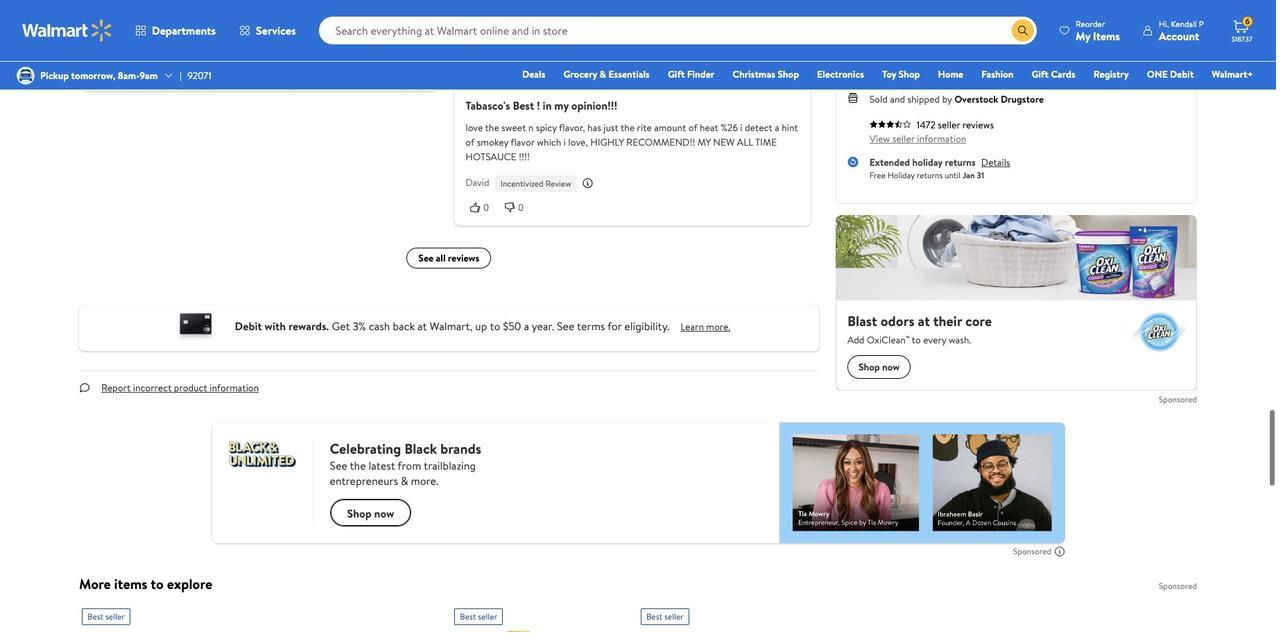 Task type: locate. For each thing, give the bounding box(es) containing it.
jan inside arrives by tue, jan 2 | more options
[[902, 56, 914, 68]]

all
[[436, 251, 446, 265]]

i right the %26
[[740, 120, 743, 134]]

with
[[265, 319, 286, 334]]

92071
[[881, 35, 906, 49], [187, 69, 212, 83]]

jan
[[902, 56, 914, 68], [963, 169, 975, 181]]

walmart+ link
[[1206, 67, 1260, 82]]

tomorrow,
[[71, 69, 115, 83]]

seller up cookies original sweet & smoky bar "b" "q" sauce, 26 oz, gluten-free 'image'
[[478, 610, 498, 622]]

1 horizontal spatial jan
[[963, 169, 975, 181]]

walmart+
[[1212, 67, 1254, 81]]

ad disclaimer and feedback image
[[1054, 546, 1066, 557]]

my
[[555, 98, 569, 113]]

debit right the one
[[1170, 67, 1194, 81]]

more right 2
[[928, 56, 948, 67]]

1 vertical spatial 92071
[[187, 69, 212, 83]]

see
[[419, 251, 434, 265], [557, 319, 575, 334]]

1 vertical spatial by
[[943, 92, 952, 106]]

holiday
[[888, 169, 915, 181]]

hi,
[[1159, 18, 1169, 29]]

tiger sauce original hot sauce, 10 fl oz bottle image
[[641, 631, 770, 632]]

to
[[490, 319, 500, 334], [151, 574, 164, 593]]

1472 seller reviews
[[917, 118, 994, 132]]

0 vertical spatial information
[[917, 132, 967, 146]]

departments button
[[123, 14, 228, 47]]

| 92071
[[180, 69, 212, 83]]

toy shop link
[[876, 67, 926, 82]]

details
[[982, 155, 1011, 169]]

0 horizontal spatial shop
[[778, 67, 799, 81]]

sweet
[[502, 120, 526, 134]]

0 vertical spatial see
[[419, 251, 434, 265]]

flavor,
[[559, 120, 585, 134]]

seller down 3.7296 stars out of 5, based on 1472 seller reviews element
[[893, 132, 915, 146]]

best for tiger sauce original hot sauce, 10 fl oz bottle image at the right
[[647, 610, 663, 622]]

1 vertical spatial see
[[557, 319, 575, 334]]

gift for gift cards
[[1032, 67, 1049, 81]]

1 horizontal spatial reviews
[[963, 118, 994, 132]]

pickup
[[40, 69, 69, 83]]

best for cookies original sweet & smoky bar "b" "q" sauce, 26 oz, gluten-free 'image'
[[460, 610, 476, 622]]

debit
[[1170, 67, 1194, 81], [235, 319, 262, 334]]

0
[[484, 23, 489, 34], [518, 23, 524, 34], [111, 67, 116, 78], [146, 67, 151, 78], [484, 202, 489, 213], [518, 202, 524, 213]]

returns left 31
[[945, 155, 976, 169]]

92071 up tue,
[[881, 35, 906, 49]]

a right $50
[[524, 319, 529, 334]]

0 vertical spatial 92071
[[881, 35, 906, 49]]

 image
[[17, 67, 35, 85]]

see right year. at the bottom left
[[557, 319, 575, 334]]

gift finder
[[668, 67, 715, 81]]

home
[[938, 67, 964, 81]]

verified purchase
[[513, 71, 577, 83]]

0 vertical spatial more
[[928, 56, 948, 67]]

electronics link
[[811, 67, 871, 82]]

tabasco sweet and spicy sauce 11 oz image
[[82, 631, 211, 632]]

head country bar-b-q sweet and spicy championship seasoning, 10 oz, 1 pack image
[[268, 631, 397, 632]]

1 best seller from the left
[[87, 610, 125, 622]]

essentials
[[609, 67, 650, 81]]

3 best seller from the left
[[647, 610, 684, 622]]

more items to explore
[[79, 574, 212, 593]]

information right product
[[210, 381, 259, 395]]

see inside see all reviews link
[[419, 251, 434, 265]]

information
[[917, 132, 967, 146], [210, 381, 259, 395]]

1 horizontal spatial by
[[943, 92, 952, 106]]

0 horizontal spatial reviews
[[448, 251, 480, 265]]

jan left 31
[[963, 169, 975, 181]]

holiday
[[913, 155, 943, 169]]

1 vertical spatial of
[[466, 135, 475, 149]]

shop
[[778, 67, 799, 81], [899, 67, 920, 81]]

learn more.
[[681, 320, 731, 334]]

0 vertical spatial jan
[[902, 56, 914, 68]]

of down "love" on the left top
[[466, 135, 475, 149]]

best
[[513, 98, 534, 113], [87, 610, 103, 622], [460, 610, 476, 622], [647, 610, 663, 622]]

1 horizontal spatial a
[[775, 120, 780, 134]]

best up cookies original sweet & smoky bar "b" "q" sauce, 26 oz, gluten-free 'image'
[[460, 610, 476, 622]]

1472
[[917, 118, 936, 132]]

love the sweet n spicy flavor, has just the rite amount of heat %26 i detect a hint of smokey flavor which i love, highly recommend!! my new all time hotsauce !!!!
[[466, 120, 798, 163]]

best up tabasco sweet and spicy sauce 11 oz image
[[87, 610, 103, 622]]

1 gift from the left
[[668, 67, 685, 81]]

seller for second product group from left
[[478, 610, 498, 622]]

the up smokey
[[485, 120, 499, 134]]

account
[[1159, 28, 1200, 43]]

best seller down 'items'
[[87, 610, 125, 622]]

walmart,
[[430, 319, 473, 334]]

0 horizontal spatial more
[[79, 574, 111, 593]]

the right "just"
[[621, 120, 635, 134]]

0 horizontal spatial see
[[419, 251, 434, 265]]

1 horizontal spatial i
[[740, 120, 743, 134]]

love
[[466, 120, 483, 134]]

the
[[485, 120, 499, 134], [621, 120, 635, 134]]

3 product group from the left
[[641, 603, 808, 632]]

92071 down departments
[[187, 69, 212, 83]]

1 vertical spatial to
[[151, 574, 164, 593]]

1 horizontal spatial debit
[[1170, 67, 1194, 81]]

2 product group from the left
[[455, 603, 622, 632]]

hi, kendall p account
[[1159, 18, 1204, 43]]

1 horizontal spatial 92071
[[881, 35, 906, 49]]

to right up
[[490, 319, 500, 334]]

1 vertical spatial a
[[524, 319, 529, 334]]

3.7296 stars out of 5, based on 1472 seller reviews element
[[870, 120, 911, 128]]

0 horizontal spatial information
[[210, 381, 259, 395]]

of left heat in the top right of the page
[[689, 120, 698, 134]]

1 vertical spatial information
[[210, 381, 259, 395]]

shop right toy
[[899, 67, 920, 81]]

2 best seller from the left
[[460, 610, 498, 622]]

a left hint
[[775, 120, 780, 134]]

one
[[1147, 67, 1168, 81]]

0 vertical spatial of
[[689, 120, 698, 134]]

product group
[[82, 603, 249, 632], [455, 603, 622, 632], [641, 603, 808, 632]]

0 horizontal spatial jan
[[902, 56, 914, 68]]

0 horizontal spatial the
[[485, 120, 499, 134]]

1 vertical spatial jan
[[963, 169, 975, 181]]

1 horizontal spatial shop
[[899, 67, 920, 81]]

hot sauce challenge book of fun & pain - 12 – 0.75 ounce bottles - hot sauce variety pack - perfect gourmet hot sauce sampler - try this hot sauce gift set if you dare! image
[[1014, 631, 1143, 632]]

purchase
[[544, 71, 577, 83]]

fashion link
[[976, 67, 1020, 82]]

toy shop
[[882, 67, 920, 81]]

0 horizontal spatial i
[[564, 135, 566, 149]]

1 horizontal spatial gift
[[1032, 67, 1049, 81]]

sponsored
[[1159, 393, 1197, 405], [1014, 546, 1052, 557], [1159, 580, 1197, 592]]

0 horizontal spatial gift
[[668, 67, 685, 81]]

report incorrect product information button
[[90, 371, 270, 404]]

0 vertical spatial debit
[[1170, 67, 1194, 81]]

services button
[[228, 14, 308, 47]]

chicken of the sea wild caught light tuna lightly seasoned by thai kitchen, sweet & spicy, 2.5 oz pouch image
[[827, 631, 956, 632]]

6 $187.37
[[1232, 15, 1253, 44]]

1 horizontal spatial product group
[[455, 603, 622, 632]]

cookies original sweet & smoky bar "b" "q" sauce, 26 oz, gluten-free image
[[455, 631, 584, 632]]

shop for toy shop
[[899, 67, 920, 81]]

to right 'items'
[[151, 574, 164, 593]]

walmart image
[[22, 19, 112, 42]]

jan inside extended holiday returns details free holiday returns until jan 31
[[963, 169, 975, 181]]

at
[[418, 319, 427, 334]]

options
[[950, 56, 976, 67]]

reviews for 1472 seller reviews
[[963, 118, 994, 132]]

best seller for third product group
[[647, 610, 684, 622]]

tabasco's best ! in my opinion!!!
[[466, 98, 618, 113]]

love,
[[568, 135, 588, 149]]

by right shipped
[[943, 92, 952, 106]]

1 horizontal spatial best seller
[[460, 610, 498, 622]]

returns
[[945, 155, 976, 169], [917, 169, 943, 181]]

reviews right all
[[448, 251, 480, 265]]

1 horizontal spatial returns
[[945, 155, 976, 169]]

best seller up cookies original sweet & smoky bar "b" "q" sauce, 26 oz, gluten-free 'image'
[[460, 610, 498, 622]]

see left all
[[419, 251, 434, 265]]

|
[[923, 54, 926, 69], [180, 69, 182, 83]]

information up holiday
[[917, 132, 967, 146]]

2 vertical spatial sponsored
[[1159, 580, 1197, 592]]

registry link
[[1088, 67, 1135, 82]]

1 shop from the left
[[778, 67, 799, 81]]

0 vertical spatial to
[[490, 319, 500, 334]]

more.
[[706, 320, 731, 334]]

debit left with
[[235, 319, 262, 334]]

shop right christmas
[[778, 67, 799, 81]]

shop for christmas shop
[[778, 67, 799, 81]]

2 horizontal spatial best seller
[[647, 610, 684, 622]]

0 horizontal spatial by
[[875, 56, 884, 68]]

0 horizontal spatial debit
[[235, 319, 262, 334]]

report incorrect product information
[[101, 381, 259, 395]]

items
[[1093, 28, 1120, 43]]

by left tue,
[[875, 56, 884, 68]]

0 vertical spatial by
[[875, 56, 884, 68]]

gift
[[668, 67, 685, 81], [1032, 67, 1049, 81]]

| right 2
[[923, 54, 926, 69]]

0 vertical spatial a
[[775, 120, 780, 134]]

0 vertical spatial reviews
[[963, 118, 994, 132]]

0 horizontal spatial best seller
[[87, 610, 125, 622]]

returns left the until
[[917, 169, 943, 181]]

2 gift from the left
[[1032, 67, 1049, 81]]

2 horizontal spatial product group
[[641, 603, 808, 632]]

1 horizontal spatial more
[[928, 56, 948, 67]]

best left !
[[513, 98, 534, 113]]

rite
[[637, 120, 652, 134]]

santee,
[[848, 35, 879, 49]]

seller up tiger sauce original hot sauce, 10 fl oz bottle image at the right
[[665, 610, 684, 622]]

1 horizontal spatial |
[[923, 54, 926, 69]]

1 product group from the left
[[82, 603, 249, 632]]

gift left finder
[[668, 67, 685, 81]]

shop inside 'link'
[[899, 67, 920, 81]]

my
[[698, 135, 711, 149]]

| right 9am
[[180, 69, 182, 83]]

more
[[928, 56, 948, 67], [79, 574, 111, 593]]

0 horizontal spatial product group
[[82, 603, 249, 632]]

31
[[977, 169, 985, 181]]

best seller
[[87, 610, 125, 622], [460, 610, 498, 622], [647, 610, 684, 622]]

0 horizontal spatial to
[[151, 574, 164, 593]]

best up tiger sauce original hot sauce, 10 fl oz bottle image at the right
[[647, 610, 663, 622]]

i left "love,"
[[564, 135, 566, 149]]

reviews down overstock
[[963, 118, 994, 132]]

1 vertical spatial reviews
[[448, 251, 480, 265]]

cash
[[369, 319, 390, 334]]

2 shop from the left
[[899, 67, 920, 81]]

explore
[[167, 574, 212, 593]]

gift left cards
[[1032, 67, 1049, 81]]

grocery & essentials link
[[557, 67, 656, 82]]

more left 'items'
[[79, 574, 111, 593]]

of
[[689, 120, 698, 134], [466, 135, 475, 149]]

gift cards link
[[1026, 67, 1082, 82]]

best seller up tiger sauce original hot sauce, 10 fl oz bottle image at the right
[[647, 610, 684, 622]]

in
[[543, 98, 552, 113]]

seller
[[938, 118, 961, 132], [893, 132, 915, 146], [105, 610, 125, 622], [478, 610, 498, 622], [665, 610, 684, 622]]

jan left 2
[[902, 56, 914, 68]]

0 horizontal spatial returns
[[917, 169, 943, 181]]

seller up tabasco sweet and spicy sauce 11 oz image
[[105, 610, 125, 622]]

reorder
[[1076, 18, 1106, 29]]

1 vertical spatial more
[[79, 574, 111, 593]]

and
[[890, 92, 905, 106]]

0 horizontal spatial 92071
[[187, 69, 212, 83]]

1 horizontal spatial the
[[621, 120, 635, 134]]

review
[[546, 177, 571, 189]]



Task type: vqa. For each thing, say whether or not it's contained in the screenshot.
topmost icon
no



Task type: describe. For each thing, give the bounding box(es) containing it.
hotsauce
[[466, 150, 517, 163]]

a inside love the sweet n spicy flavor, has just the rite amount of heat %26 i detect a hint of smokey flavor which i love, highly recommend!! my new all time hotsauce !!!!
[[775, 120, 780, 134]]

flavor
[[511, 135, 535, 149]]

9am
[[140, 69, 158, 83]]

cards
[[1051, 67, 1076, 81]]

incentivized review information image
[[582, 177, 594, 188]]

search icon image
[[1018, 25, 1029, 36]]

highly
[[591, 135, 624, 149]]

0 vertical spatial i
[[740, 120, 743, 134]]

fashion
[[982, 67, 1014, 81]]

just
[[604, 120, 619, 134]]

0 vertical spatial sponsored
[[1159, 393, 1197, 405]]

seller for 1st product group from the left
[[105, 610, 125, 622]]

my
[[1076, 28, 1091, 43]]

n
[[529, 120, 534, 134]]

1 vertical spatial debit
[[235, 319, 262, 334]]

0 horizontal spatial |
[[180, 69, 182, 83]]

services
[[256, 23, 296, 38]]

detect
[[745, 120, 773, 134]]

$50
[[503, 319, 521, 334]]

Walmart Site-Wide search field
[[319, 17, 1037, 44]]

1 horizontal spatial of
[[689, 120, 698, 134]]

2 the from the left
[[621, 120, 635, 134]]

grocery & essentials
[[564, 67, 650, 81]]

gift for gift finder
[[668, 67, 685, 81]]

free
[[870, 169, 886, 181]]

92071 for santee,
[[881, 35, 906, 49]]

santee, 92071 change
[[848, 35, 944, 49]]

seller for third product group
[[665, 610, 684, 622]]

has
[[588, 120, 601, 134]]

finder
[[687, 67, 715, 81]]

smokey
[[477, 135, 509, 149]]

tue,
[[886, 56, 900, 68]]

%26
[[721, 120, 738, 134]]

opinion!!!
[[572, 98, 618, 113]]

until
[[945, 169, 961, 181]]

grocery
[[564, 67, 597, 81]]

extended
[[870, 155, 910, 169]]

1 horizontal spatial see
[[557, 319, 575, 334]]

see all reviews
[[419, 251, 480, 265]]

overstock
[[955, 92, 999, 106]]

&
[[600, 67, 606, 81]]

reviews for see all reviews
[[448, 251, 480, 265]]

recommend!!
[[626, 135, 696, 149]]

1 the from the left
[[485, 120, 499, 134]]

3%
[[353, 319, 366, 334]]

toy
[[882, 67, 897, 81]]

reorder my items
[[1076, 18, 1120, 43]]

drugstore
[[1001, 92, 1044, 106]]

change button
[[912, 35, 944, 49]]

shipped
[[908, 92, 940, 106]]

view
[[870, 132, 890, 146]]

amount
[[654, 120, 686, 134]]

all
[[737, 135, 753, 149]]

see all reviews link
[[407, 248, 491, 268]]

christmas shop link
[[727, 67, 806, 82]]

for
[[608, 319, 622, 334]]

kendall
[[1171, 18, 1197, 29]]

one debit link
[[1141, 67, 1200, 82]]

seller right 1472
[[938, 118, 961, 132]]

up
[[475, 319, 487, 334]]

view seller information
[[870, 132, 967, 146]]

tabasco's
[[466, 98, 510, 113]]

back
[[393, 319, 415, 334]]

rewards.
[[289, 319, 329, 334]]

debit with rewards. get 3% cash back at walmart, up to $50 a year. see terms for eligibility.
[[235, 319, 670, 334]]

deals
[[522, 67, 546, 81]]

david
[[466, 175, 490, 189]]

eligibility.
[[625, 319, 670, 334]]

one debit
[[1147, 67, 1194, 81]]

by inside arrives by tue, jan 2 | more options
[[875, 56, 884, 68]]

Search search field
[[319, 17, 1037, 44]]

1 horizontal spatial information
[[917, 132, 967, 146]]

more inside arrives by tue, jan 2 | more options
[[928, 56, 948, 67]]

1 horizontal spatial to
[[490, 319, 500, 334]]

incentivized
[[501, 177, 544, 189]]

jessica
[[93, 43, 122, 57]]

heat
[[700, 120, 719, 134]]

6
[[1246, 15, 1250, 27]]

8am-
[[118, 69, 140, 83]]

best seller for 1st product group from the left
[[87, 610, 125, 622]]

!
[[537, 98, 540, 113]]

terms
[[577, 319, 605, 334]]

view seller information link
[[870, 132, 967, 146]]

0 horizontal spatial of
[[466, 135, 475, 149]]

arrives by tue, jan 2 | more options
[[848, 54, 976, 69]]

best for tabasco sweet and spicy sauce 11 oz image
[[87, 610, 103, 622]]

1 vertical spatial i
[[564, 135, 566, 149]]

year.
[[532, 319, 554, 334]]

registry
[[1094, 67, 1129, 81]]

christmas
[[733, 67, 776, 81]]

$187.37
[[1232, 34, 1253, 44]]

information inside button
[[210, 381, 259, 395]]

0 horizontal spatial a
[[524, 319, 529, 334]]

christmas shop
[[733, 67, 799, 81]]

new
[[713, 135, 735, 149]]

home link
[[932, 67, 970, 82]]

one debit card  debit with rewards. get 3% cash back at walmart, up to $50 a year. see terms for eligibility. learn more. element
[[681, 320, 731, 335]]

product
[[174, 381, 207, 395]]

one debit card image
[[168, 310, 224, 345]]

more options button
[[928, 56, 976, 67]]

92071 for |
[[187, 69, 212, 83]]

best seller for second product group from left
[[460, 610, 498, 622]]

incentivized review
[[501, 177, 571, 189]]

11/6/2023
[[765, 72, 800, 84]]

verified
[[513, 71, 542, 83]]

spicy
[[536, 120, 557, 134]]

1 vertical spatial sponsored
[[1014, 546, 1052, 557]]



